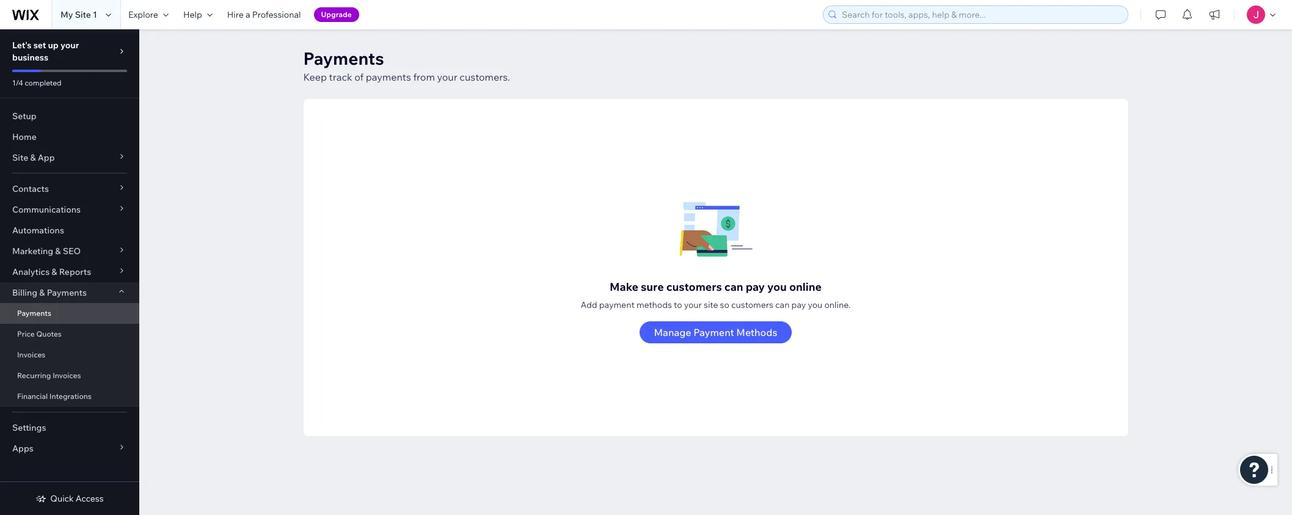 Task type: describe. For each thing, give the bounding box(es) containing it.
billing
[[12, 287, 37, 298]]

financial integrations link
[[0, 386, 139, 407]]

sidebar element
[[0, 29, 139, 515]]

contacts
[[12, 183, 49, 194]]

seo
[[63, 246, 81, 257]]

recurring
[[17, 371, 51, 380]]

apps button
[[0, 438, 139, 459]]

my site 1
[[60, 9, 97, 20]]

help button
[[176, 0, 220, 29]]

methods
[[637, 299, 672, 310]]

settings
[[12, 422, 46, 433]]

hire a professional link
[[220, 0, 308, 29]]

0 vertical spatial site
[[75, 9, 91, 20]]

recurring invoices link
[[0, 365, 139, 386]]

payments inside popup button
[[47, 287, 87, 298]]

your inside let's set up your business
[[60, 40, 79, 51]]

invoices link
[[0, 345, 139, 365]]

online.
[[825, 299, 851, 310]]

hire
[[227, 9, 244, 20]]

1/4
[[12, 78, 23, 87]]

payment
[[694, 326, 734, 339]]

home link
[[0, 126, 139, 147]]

apps
[[12, 443, 33, 454]]

1 vertical spatial pay
[[792, 299, 806, 310]]

1 horizontal spatial can
[[775, 299, 790, 310]]

0 vertical spatial customers
[[666, 280, 722, 294]]

invoices inside 'link'
[[53, 371, 81, 380]]

upgrade button
[[314, 7, 359, 22]]

site inside popup button
[[12, 152, 28, 163]]

access
[[76, 493, 104, 504]]

& for analytics
[[52, 266, 57, 277]]

payments for payments
[[17, 309, 51, 318]]

completed
[[25, 78, 61, 87]]

Search for tools, apps, help & more... field
[[838, 6, 1124, 23]]

reports
[[59, 266, 91, 277]]

analytics
[[12, 266, 50, 277]]

track
[[329, 71, 352, 83]]

integrations
[[49, 392, 92, 401]]

my
[[60, 9, 73, 20]]

explore
[[128, 9, 158, 20]]

settings link
[[0, 417, 139, 438]]

price
[[17, 329, 35, 339]]

payments link
[[0, 303, 139, 324]]

manage payment methods
[[654, 326, 778, 339]]

manage payment methods button
[[639, 321, 792, 343]]

payments
[[366, 71, 411, 83]]

up
[[48, 40, 59, 51]]

professional
[[252, 9, 301, 20]]

site & app button
[[0, 147, 139, 168]]

& for marketing
[[55, 246, 61, 257]]

marketing & seo
[[12, 246, 81, 257]]

0 horizontal spatial can
[[725, 280, 743, 294]]

recurring invoices
[[17, 371, 81, 380]]

analytics & reports
[[12, 266, 91, 277]]

setup
[[12, 111, 37, 122]]

analytics & reports button
[[0, 262, 139, 282]]

communications
[[12, 204, 81, 215]]

set
[[33, 40, 46, 51]]

automations
[[12, 225, 64, 236]]

financial integrations
[[17, 392, 92, 401]]

site
[[704, 299, 718, 310]]



Task type: vqa. For each thing, say whether or not it's contained in the screenshot.
bottom your
yes



Task type: locate. For each thing, give the bounding box(es) containing it.
1 horizontal spatial site
[[75, 9, 91, 20]]

1 vertical spatial site
[[12, 152, 28, 163]]

2 vertical spatial payments
[[17, 309, 51, 318]]

1 vertical spatial your
[[437, 71, 458, 83]]

from
[[413, 71, 435, 83]]

& for billing
[[39, 287, 45, 298]]

setup link
[[0, 106, 139, 126]]

payments up price quotes
[[17, 309, 51, 318]]

can
[[725, 280, 743, 294], [775, 299, 790, 310]]

your
[[60, 40, 79, 51], [437, 71, 458, 83], [684, 299, 702, 310]]

0 vertical spatial pay
[[746, 280, 765, 294]]

price quotes
[[17, 329, 62, 339]]

your right from
[[437, 71, 458, 83]]

site left "1"
[[75, 9, 91, 20]]

1
[[93, 9, 97, 20]]

site
[[75, 9, 91, 20], [12, 152, 28, 163]]

online
[[789, 280, 822, 294]]

quick
[[50, 493, 74, 504]]

can down online
[[775, 299, 790, 310]]

quotes
[[36, 329, 62, 339]]

0 vertical spatial invoices
[[17, 350, 45, 359]]

1 vertical spatial customers
[[731, 299, 774, 310]]

automations link
[[0, 220, 139, 241]]

0 horizontal spatial site
[[12, 152, 28, 163]]

1 horizontal spatial invoices
[[53, 371, 81, 380]]

can up so
[[725, 280, 743, 294]]

& left seo
[[55, 246, 61, 257]]

0 horizontal spatial customers
[[666, 280, 722, 294]]

& left 'reports'
[[52, 266, 57, 277]]

a
[[246, 9, 250, 20]]

customers.
[[460, 71, 510, 83]]

quick access
[[50, 493, 104, 504]]

& right "billing" on the left bottom of the page
[[39, 287, 45, 298]]

site & app
[[12, 152, 55, 163]]

your inside make sure customers can pay you online add payment methods to your site so customers can pay you online.
[[684, 299, 702, 310]]

0 horizontal spatial your
[[60, 40, 79, 51]]

& left app
[[30, 152, 36, 163]]

0 vertical spatial payments
[[303, 48, 384, 69]]

0 vertical spatial can
[[725, 280, 743, 294]]

1 horizontal spatial pay
[[792, 299, 806, 310]]

site down "home"
[[12, 152, 28, 163]]

sure
[[641, 280, 664, 294]]

payment
[[599, 299, 635, 310]]

so
[[720, 299, 730, 310]]

upgrade
[[321, 10, 352, 19]]

hire a professional
[[227, 9, 301, 20]]

you down online
[[808, 299, 823, 310]]

payments up payments link
[[47, 287, 87, 298]]

of
[[355, 71, 364, 83]]

2 horizontal spatial your
[[684, 299, 702, 310]]

home
[[12, 131, 37, 142]]

methods
[[737, 326, 778, 339]]

1 vertical spatial can
[[775, 299, 790, 310]]

make sure customers can pay you online add payment methods to your site so customers can pay you online.
[[581, 280, 851, 310]]

payments up track
[[303, 48, 384, 69]]

keep
[[303, 71, 327, 83]]

invoices down invoices link
[[53, 371, 81, 380]]

invoices
[[17, 350, 45, 359], [53, 371, 81, 380]]

&
[[30, 152, 36, 163], [55, 246, 61, 257], [52, 266, 57, 277], [39, 287, 45, 298]]

make
[[610, 280, 639, 294]]

0 horizontal spatial you
[[768, 280, 787, 294]]

0 vertical spatial you
[[768, 280, 787, 294]]

to
[[674, 299, 682, 310]]

financial
[[17, 392, 48, 401]]

help
[[183, 9, 202, 20]]

marketing & seo button
[[0, 241, 139, 262]]

1/4 completed
[[12, 78, 61, 87]]

manage
[[654, 326, 691, 339]]

1 horizontal spatial your
[[437, 71, 458, 83]]

pay
[[746, 280, 765, 294], [792, 299, 806, 310]]

customers right so
[[731, 299, 774, 310]]

quick access button
[[36, 493, 104, 504]]

0 horizontal spatial pay
[[746, 280, 765, 294]]

pay down online
[[792, 299, 806, 310]]

0 vertical spatial your
[[60, 40, 79, 51]]

1 vertical spatial payments
[[47, 287, 87, 298]]

payments for payments keep track of payments from your customers.
[[303, 48, 384, 69]]

you left online
[[768, 280, 787, 294]]

your right the to at the right bottom of the page
[[684, 299, 702, 310]]

marketing
[[12, 246, 53, 257]]

payments keep track of payments from your customers.
[[303, 48, 510, 83]]

add
[[581, 299, 597, 310]]

customers up the to at the right bottom of the page
[[666, 280, 722, 294]]

0 horizontal spatial invoices
[[17, 350, 45, 359]]

payments
[[303, 48, 384, 69], [47, 287, 87, 298], [17, 309, 51, 318]]

your right the up
[[60, 40, 79, 51]]

let's
[[12, 40, 32, 51]]

contacts button
[[0, 178, 139, 199]]

1 vertical spatial you
[[808, 299, 823, 310]]

communications button
[[0, 199, 139, 220]]

price quotes link
[[0, 324, 139, 345]]

2 vertical spatial your
[[684, 299, 702, 310]]

1 horizontal spatial customers
[[731, 299, 774, 310]]

app
[[38, 152, 55, 163]]

you
[[768, 280, 787, 294], [808, 299, 823, 310]]

invoices up recurring
[[17, 350, 45, 359]]

business
[[12, 52, 48, 63]]

customers
[[666, 280, 722, 294], [731, 299, 774, 310]]

1 vertical spatial invoices
[[53, 371, 81, 380]]

billing & payments
[[12, 287, 87, 298]]

billing & payments button
[[0, 282, 139, 303]]

pay up methods
[[746, 280, 765, 294]]

& for site
[[30, 152, 36, 163]]

payments inside payments keep track of payments from your customers.
[[303, 48, 384, 69]]

1 horizontal spatial you
[[808, 299, 823, 310]]

let's set up your business
[[12, 40, 79, 63]]

your inside payments keep track of payments from your customers.
[[437, 71, 458, 83]]



